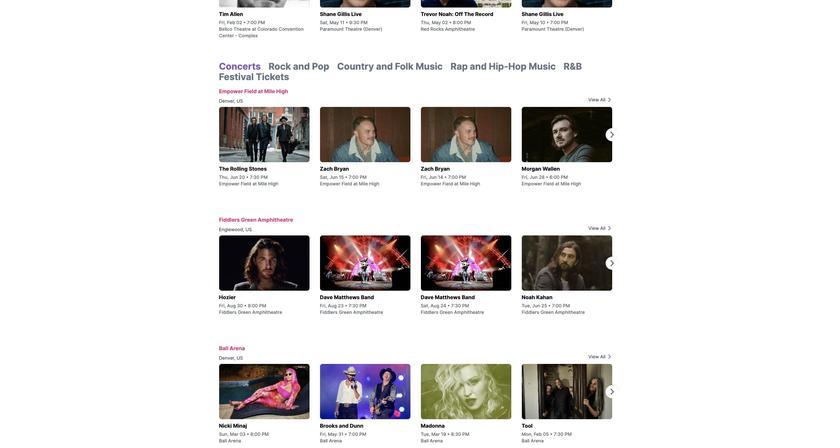 Task type: vqa. For each thing, say whether or not it's contained in the screenshot.


Task type: describe. For each thing, give the bounding box(es) containing it.
• inside 'noah kahan tue, jun 25 • 7:00 pm fiddlers green amphitheatre'
[[548, 303, 551, 309]]

tool
[[522, 423, 533, 430]]

ball inside nicki minaj sun, mar 03 • 8:00 pm ball arena
[[219, 439, 227, 444]]

arena inside nicki minaj sun, mar 03 • 8:00 pm ball arena
[[228, 439, 241, 444]]

high for zach bryan fri, jun 14 • 7:00 pm empower field at mile high
[[470, 181, 480, 187]]

25
[[541, 303, 547, 309]]

9:30
[[349, 20, 359, 25]]

7:00 for tim allen fri, feb 02 • 7:00 pm bellco theatre at colorado convention center - complex
[[247, 20, 257, 25]]

thu, inside trevor noah: off the record thu, may 02 • 8:00 pm red rocks amphitheatre
[[421, 20, 430, 25]]

aug for dave matthews band sat, aug 24 • 7:30 pm fiddlers green amphitheatre
[[430, 303, 439, 309]]

paramount for shane gillis live sat, may 11 • 9:30 pm paramount theatre (denver)
[[320, 26, 344, 32]]

country and folk music
[[337, 61, 443, 72]]

aug for dave matthews band fri, aug 23 • 7:30 pm fiddlers green amphitheatre
[[328, 303, 337, 309]]

empower field at mile high
[[219, 88, 288, 95]]

may inside trevor noah: off the record thu, may 02 • 8:00 pm red rocks amphitheatre
[[432, 20, 441, 25]]

us for field
[[237, 98, 243, 104]]

02 inside tim allen fri, feb 02 • 7:00 pm bellco theatre at colorado convention center - complex
[[236, 20, 242, 25]]

fiddlers green amphitheatre
[[219, 217, 293, 223]]

minaj
[[233, 423, 247, 430]]

high inside the rolling stones thu, jun 20 • 7:30 pm empower field at mile high
[[268, 181, 278, 187]]

pm inside dave matthews band sat, aug 24 • 7:30 pm fiddlers green amphitheatre
[[462, 303, 469, 309]]

shane gillis live sat, may 11 • 9:30 pm paramount theatre (denver)
[[320, 11, 382, 32]]

• inside shane gillis live sat, may 11 • 9:30 pm paramount theatre (denver)
[[346, 20, 348, 25]]

pm inside dave matthews band fri, aug 23 • 7:30 pm fiddlers green amphitheatre
[[359, 303, 366, 309]]

at for tim allen fri, feb 02 • 7:00 pm bellco theatre at colorado convention center - complex
[[252, 26, 256, 32]]

8:00 inside nicki minaj sun, mar 03 • 8:00 pm ball arena
[[250, 432, 260, 438]]

mile inside the rolling stones thu, jun 20 • 7:30 pm empower field at mile high
[[258, 181, 267, 187]]

6:00
[[549, 175, 560, 180]]

rocks
[[430, 26, 444, 32]]

paramount for shane gillis live fri, may 10 • 7:00 pm paramount theatre (denver)
[[522, 26, 545, 32]]

pm inside madonna tue, mar 19 • 8:30 pm ball arena
[[462, 432, 469, 438]]

center
[[219, 33, 234, 38]]

shane for shane gillis live sat, may 11 • 9:30 pm paramount theatre (denver)
[[320, 11, 336, 17]]

englewood,
[[219, 227, 244, 233]]

ball inside madonna tue, mar 19 • 8:30 pm ball arena
[[421, 439, 429, 444]]

fri, inside "hozier fri, aug 30 • 8:00 pm fiddlers green amphitheatre"
[[219, 303, 226, 309]]

bryan for zach bryan sat, jun 15 • 7:00 pm empower field at mile high
[[334, 166, 349, 172]]

matthews for dave matthews band sat, aug 24 • 7:30 pm fiddlers green amphitheatre
[[435, 294, 461, 301]]

trevor
[[421, 11, 437, 17]]

field down festival
[[244, 88, 257, 95]]

pm inside 'noah kahan tue, jun 25 • 7:00 pm fiddlers green amphitheatre'
[[563, 303, 570, 309]]

tool mon, feb 05 • 7:30 pm ball arena
[[522, 423, 572, 444]]

arena inside madonna tue, mar 19 • 8:30 pm ball arena
[[430, 439, 443, 444]]

7:30 for the rolling stones thu, jun 20 • 7:30 pm empower field at mile high
[[250, 175, 259, 180]]

11
[[340, 20, 344, 25]]

23
[[338, 303, 344, 309]]

14
[[438, 175, 443, 180]]

fiddlers inside "hozier fri, aug 30 • 8:00 pm fiddlers green amphitheatre"
[[219, 310, 237, 315]]

allen
[[230, 11, 243, 17]]

brooks
[[320, 423, 338, 430]]

mar inside madonna tue, mar 19 • 8:30 pm ball arena
[[431, 432, 440, 438]]

• inside tim allen fri, feb 02 • 7:00 pm bellco theatre at colorado convention center - complex
[[243, 20, 246, 25]]

amphitheatre inside trevor noah: off the record thu, may 02 • 8:00 pm red rocks amphitheatre
[[445, 26, 475, 32]]

at inside the rolling stones thu, jun 20 • 7:30 pm empower field at mile high
[[252, 181, 257, 187]]

high for zach bryan sat, jun 15 • 7:00 pm empower field at mile high
[[369, 181, 379, 187]]

19
[[441, 432, 446, 438]]

pm inside brooks and dunn fri, may 31 • 7:00 pm ball arena
[[359, 432, 366, 438]]

theatre for shane gillis live fri, may 10 • 7:00 pm paramount theatre (denver)
[[547, 26, 564, 32]]

rock
[[269, 61, 291, 72]]

amphitheatre inside 'noah kahan tue, jun 25 • 7:00 pm fiddlers green amphitheatre'
[[555, 310, 585, 315]]

pm inside shane gillis live sat, may 11 • 9:30 pm paramount theatre (denver)
[[361, 20, 368, 25]]

7:00 for noah kahan tue, jun 25 • 7:00 pm fiddlers green amphitheatre
[[552, 303, 562, 309]]

pm inside the rolling stones thu, jun 20 • 7:30 pm empower field at mile high
[[261, 175, 268, 180]]

high for morgan wallen fri, jun 28 • 6:00 pm empower field at mile high
[[571, 181, 581, 187]]

zach for zach bryan fri, jun 14 • 7:00 pm empower field at mile high
[[421, 166, 434, 172]]

tue, inside 'noah kahan tue, jun 25 • 7:00 pm fiddlers green amphitheatre'
[[522, 303, 531, 309]]

pm inside zach bryan fri, jun 14 • 7:00 pm empower field at mile high
[[459, 175, 466, 180]]

morgan
[[522, 166, 541, 172]]

• inside tool mon, feb 05 • 7:30 pm ball arena
[[550, 432, 552, 438]]

hop
[[508, 61, 527, 72]]

• inside nicki minaj sun, mar 03 • 8:00 pm ball arena
[[247, 432, 249, 438]]

view all for morgan wallen
[[588, 97, 606, 103]]

7:00 inside shane gillis live fri, may 10 • 7:00 pm paramount theatre (denver)
[[550, 20, 560, 25]]

gillis for shane gillis live fri, may 10 • 7:00 pm paramount theatre (denver)
[[539, 11, 552, 17]]

empower inside the rolling stones thu, jun 20 • 7:30 pm empower field at mile high
[[219, 181, 239, 187]]

englewood, us
[[219, 227, 252, 233]]

ball inside tool mon, feb 05 • 7:30 pm ball arena
[[522, 439, 530, 444]]

10
[[540, 20, 545, 25]]

complex
[[238, 33, 258, 38]]

• inside 'zach bryan sat, jun 15 • 7:00 pm empower field at mile high'
[[345, 175, 347, 180]]

and for hip-
[[470, 61, 487, 72]]

sun,
[[219, 432, 229, 438]]

mile for zach bryan fri, jun 14 • 7:00 pm empower field at mile high
[[460, 181, 469, 187]]

field for morgan wallen fri, jun 28 • 6:00 pm empower field at mile high
[[543, 181, 554, 187]]

kahan
[[536, 294, 552, 301]]

thu, inside the rolling stones thu, jun 20 • 7:30 pm empower field at mile high
[[219, 175, 229, 180]]

and for pop
[[293, 61, 310, 72]]

at for morgan wallen fri, jun 28 • 6:00 pm empower field at mile high
[[555, 181, 559, 187]]

pm inside tool mon, feb 05 • 7:30 pm ball arena
[[565, 432, 572, 438]]

r&b
[[564, 61, 582, 72]]

7:30 inside tool mon, feb 05 • 7:30 pm ball arena
[[554, 432, 563, 438]]

pm inside morgan wallen fri, jun 28 • 6:00 pm empower field at mile high
[[561, 175, 568, 180]]

mile for morgan wallen fri, jun 28 • 6:00 pm empower field at mile high
[[561, 181, 570, 187]]

30
[[237, 303, 243, 309]]

jun for morgan wallen fri, jun 28 • 6:00 pm empower field at mile high
[[530, 175, 538, 180]]

8:00 inside "hozier fri, aug 30 • 8:00 pm fiddlers green amphitheatre"
[[248, 303, 258, 309]]

folk
[[395, 61, 413, 72]]

jun for zach bryan sat, jun 15 • 7:00 pm empower field at mile high
[[330, 175, 338, 180]]

hozier
[[219, 294, 236, 301]]

amphitheatre inside dave matthews band sat, aug 24 • 7:30 pm fiddlers green amphitheatre
[[454, 310, 484, 315]]

• inside madonna tue, mar 19 • 8:30 pm ball arena
[[447, 432, 450, 438]]

green inside dave matthews band sat, aug 24 • 7:30 pm fiddlers green amphitheatre
[[440, 310, 453, 315]]

• inside "hozier fri, aug 30 • 8:00 pm fiddlers green amphitheatre"
[[244, 303, 247, 309]]

mar inside nicki minaj sun, mar 03 • 8:00 pm ball arena
[[230, 432, 238, 438]]

mile for zach bryan sat, jun 15 • 7:00 pm empower field at mile high
[[359, 181, 368, 187]]

empower for zach bryan fri, jun 14 • 7:00 pm empower field at mile high
[[421, 181, 441, 187]]

may for brooks and dunn fri, may 31 • 7:00 pm ball arena
[[328, 432, 337, 438]]

madonna tue, mar 19 • 8:30 pm ball arena
[[421, 423, 469, 444]]

sat, inside 'zach bryan sat, jun 15 • 7:00 pm empower field at mile high'
[[320, 175, 328, 180]]

pm inside shane gillis live fri, may 10 • 7:00 pm paramount theatre (denver)
[[561, 20, 568, 25]]

tim allen fri, feb 02 • 7:00 pm bellco theatre at colorado convention center - complex
[[219, 11, 304, 38]]

• inside zach bryan fri, jun 14 • 7:00 pm empower field at mile high
[[444, 175, 447, 180]]

festival
[[219, 71, 254, 83]]

denver, for ball
[[219, 356, 235, 361]]

pm inside tim allen fri, feb 02 • 7:00 pm bellco theatre at colorado convention center - complex
[[258, 20, 265, 25]]

trevor noah: off the record thu, may 02 • 8:00 pm red rocks amphitheatre
[[421, 11, 493, 32]]

rock and pop
[[269, 61, 329, 72]]

7:30 for dave matthews band fri, aug 23 • 7:30 pm fiddlers green amphitheatre
[[349, 303, 358, 309]]

green inside "hozier fri, aug 30 • 8:00 pm fiddlers green amphitheatre"
[[238, 310, 251, 315]]

28
[[539, 175, 545, 180]]

live for shane gillis live sat, may 11 • 9:30 pm paramount theatre (denver)
[[351, 11, 362, 17]]

amphitheatre inside dave matthews band fri, aug 23 • 7:30 pm fiddlers green amphitheatre
[[353, 310, 383, 315]]

15
[[339, 175, 344, 180]]

noah kahan tue, jun 25 • 7:00 pm fiddlers green amphitheatre
[[522, 294, 585, 315]]

feb inside tim allen fri, feb 02 • 7:00 pm bellco theatre at colorado convention center - complex
[[227, 20, 235, 25]]

mon,
[[522, 432, 533, 438]]

ball arena
[[219, 346, 245, 352]]

the rolling stones thu, jun 20 • 7:30 pm empower field at mile high
[[219, 166, 278, 187]]

ball inside brooks and dunn fri, may 31 • 7:00 pm ball arena
[[320, 439, 328, 444]]

the inside the rolling stones thu, jun 20 • 7:30 pm empower field at mile high
[[219, 166, 229, 172]]

noah
[[522, 294, 535, 301]]

nicki minaj sun, mar 03 • 8:00 pm ball arena
[[219, 423, 269, 444]]

pop
[[312, 61, 329, 72]]

• inside shane gillis live fri, may 10 • 7:00 pm paramount theatre (denver)
[[546, 20, 549, 25]]

• inside the rolling stones thu, jun 20 • 7:30 pm empower field at mile high
[[246, 175, 249, 180]]

zach bryan fri, jun 14 • 7:00 pm empower field at mile high
[[421, 166, 480, 187]]

green inside 'noah kahan tue, jun 25 • 7:00 pm fiddlers green amphitheatre'
[[540, 310, 554, 315]]

aug inside "hozier fri, aug 30 • 8:00 pm fiddlers green amphitheatre"
[[227, 303, 236, 309]]

all for morgan wallen
[[600, 97, 606, 103]]

view all link for morgan wallen
[[547, 97, 612, 103]]

• inside morgan wallen fri, jun 28 • 6:00 pm empower field at mile high
[[546, 175, 548, 180]]

pm inside nicki minaj sun, mar 03 • 8:00 pm ball arena
[[262, 432, 269, 438]]

rolling
[[230, 166, 248, 172]]

and for folk
[[376, 61, 393, 72]]

and for dunn
[[339, 423, 349, 430]]

colorado
[[257, 26, 277, 32]]



Task type: locate. For each thing, give the bounding box(es) containing it.
• right 23
[[345, 303, 347, 309]]

02
[[236, 20, 242, 25], [442, 20, 448, 25]]

feb inside tool mon, feb 05 • 7:30 pm ball arena
[[534, 432, 542, 438]]

band inside dave matthews band fri, aug 23 • 7:30 pm fiddlers green amphitheatre
[[361, 294, 374, 301]]

field inside morgan wallen fri, jun 28 • 6:00 pm empower field at mile high
[[543, 181, 554, 187]]

3 aug from the left
[[430, 303, 439, 309]]

1 horizontal spatial (denver)
[[565, 26, 584, 32]]

mile inside 'zach bryan sat, jun 15 • 7:00 pm empower field at mile high'
[[359, 181, 368, 187]]

1 band from the left
[[361, 294, 374, 301]]

view all for noah kahan
[[588, 226, 606, 231]]

hip-
[[489, 61, 508, 72]]

rap and hip-hop music
[[451, 61, 556, 72]]

0 horizontal spatial gillis
[[337, 11, 350, 17]]

• inside trevor noah: off the record thu, may 02 • 8:00 pm red rocks amphitheatre
[[449, 20, 452, 25]]

denver, us down the ball arena on the bottom of the page
[[219, 356, 243, 361]]

live inside shane gillis live fri, may 10 • 7:00 pm paramount theatre (denver)
[[553, 11, 564, 17]]

1 live from the left
[[351, 11, 362, 17]]

all for noah kahan
[[600, 226, 606, 231]]

theatre inside shane gillis live fri, may 10 • 7:00 pm paramount theatre (denver)
[[547, 26, 564, 32]]

fri, down brooks
[[320, 432, 327, 438]]

high inside morgan wallen fri, jun 28 • 6:00 pm empower field at mile high
[[571, 181, 581, 187]]

• inside brooks and dunn fri, may 31 • 7:00 pm ball arena
[[345, 432, 347, 438]]

1 horizontal spatial thu,
[[421, 20, 430, 25]]

live for shane gillis live fri, may 10 • 7:00 pm paramount theatre (denver)
[[553, 11, 564, 17]]

1 matthews from the left
[[334, 294, 360, 301]]

7:30 right 24
[[451, 303, 461, 309]]

7:30 inside the rolling stones thu, jun 20 • 7:30 pm empower field at mile high
[[250, 175, 259, 180]]

2 02 from the left
[[442, 20, 448, 25]]

denver, us for ball
[[219, 356, 243, 361]]

the inside trevor noah: off the record thu, may 02 • 8:00 pm red rocks amphitheatre
[[464, 11, 474, 17]]

sat, for shane gillis live
[[320, 20, 328, 25]]

7:00 right 15
[[349, 175, 358, 180]]

paramount
[[320, 26, 344, 32], [522, 26, 545, 32]]

0 vertical spatial sat,
[[320, 20, 328, 25]]

morgan wallen fri, jun 28 • 6:00 pm empower field at mile high
[[522, 166, 581, 187]]

red
[[421, 26, 429, 32]]

1 vertical spatial view
[[588, 226, 599, 231]]

(denver) for shane gillis live fri, may 10 • 7:00 pm paramount theatre (denver)
[[565, 26, 584, 32]]

• inside dave matthews band sat, aug 24 • 7:30 pm fiddlers green amphitheatre
[[447, 303, 450, 309]]

fri, left 23
[[320, 303, 327, 309]]

3 view all from the top
[[588, 354, 606, 360]]

• right the 05
[[550, 432, 552, 438]]

jun left 15
[[330, 175, 338, 180]]

denver, us
[[219, 98, 243, 104], [219, 356, 243, 361]]

0 vertical spatial the
[[464, 11, 474, 17]]

2 all from the top
[[600, 226, 606, 231]]

0 horizontal spatial tue,
[[421, 432, 430, 438]]

matthews inside dave matthews band sat, aug 24 • 7:30 pm fiddlers green amphitheatre
[[435, 294, 461, 301]]

fri, down 'morgan'
[[522, 175, 528, 180]]

may for shane gillis live fri, may 10 • 7:00 pm paramount theatre (denver)
[[530, 20, 539, 25]]

8:00
[[453, 20, 463, 25], [248, 303, 258, 309], [250, 432, 260, 438]]

• right '28'
[[546, 175, 548, 180]]

all for tool
[[600, 354, 606, 360]]

fri, inside tim allen fri, feb 02 • 7:00 pm bellco theatre at colorado convention center - complex
[[219, 20, 226, 25]]

view for morgan wallen
[[588, 97, 599, 103]]

31
[[338, 432, 343, 438]]

view all link for noah kahan
[[547, 225, 612, 232]]

empower for zach bryan sat, jun 15 • 7:00 pm empower field at mile high
[[320, 181, 340, 187]]

paramount down 11
[[320, 26, 344, 32]]

rap
[[451, 61, 468, 72]]

dunn
[[350, 423, 363, 430]]

7:00 right 14
[[448, 175, 458, 180]]

dave for dave matthews band sat, aug 24 • 7:30 pm fiddlers green amphitheatre
[[421, 294, 434, 301]]

0 horizontal spatial mar
[[230, 432, 238, 438]]

0 horizontal spatial shane
[[320, 11, 336, 17]]

1 view all link from the top
[[547, 97, 612, 103]]

jun for zach bryan fri, jun 14 • 7:00 pm empower field at mile high
[[429, 175, 437, 180]]

7:30 for dave matthews band sat, aug 24 • 7:30 pm fiddlers green amphitheatre
[[451, 303, 461, 309]]

1 view from the top
[[588, 97, 599, 103]]

and left pop
[[293, 61, 310, 72]]

aug inside dave matthews band sat, aug 24 • 7:30 pm fiddlers green amphitheatre
[[430, 303, 439, 309]]

band for dave matthews band fri, aug 23 • 7:30 pm fiddlers green amphitheatre
[[361, 294, 374, 301]]

2 vertical spatial view all
[[588, 354, 606, 360]]

1 music from the left
[[416, 61, 443, 72]]

1 vertical spatial all
[[600, 226, 606, 231]]

jun left '28'
[[530, 175, 538, 180]]

field down 6:00
[[543, 181, 554, 187]]

1 vertical spatial feb
[[534, 432, 542, 438]]

fri, inside brooks and dunn fri, may 31 • 7:00 pm ball arena
[[320, 432, 327, 438]]

matthews inside dave matthews band fri, aug 23 • 7:30 pm fiddlers green amphitheatre
[[334, 294, 360, 301]]

convention
[[279, 26, 304, 32]]

zach bryan sat, jun 15 • 7:00 pm empower field at mile high
[[320, 166, 379, 187]]

thu, up red
[[421, 20, 430, 25]]

high
[[276, 88, 288, 95], [268, 181, 278, 187], [369, 181, 379, 187], [470, 181, 480, 187], [571, 181, 581, 187]]

7:00 down dunn
[[348, 432, 358, 438]]

green up englewood, us
[[241, 217, 257, 223]]

us down fiddlers green amphitheatre
[[245, 227, 252, 233]]

gillis for shane gillis live sat, may 11 • 9:30 pm paramount theatre (denver)
[[337, 11, 350, 17]]

2 matthews from the left
[[435, 294, 461, 301]]

sat,
[[320, 20, 328, 25], [320, 175, 328, 180], [421, 303, 429, 309]]

tickets
[[256, 71, 289, 83]]

jun left 20
[[230, 175, 238, 180]]

view
[[588, 97, 599, 103], [588, 226, 599, 231], [588, 354, 599, 360]]

paramount inside shane gillis live fri, may 10 • 7:00 pm paramount theatre (denver)
[[522, 26, 545, 32]]

7:30
[[250, 175, 259, 180], [349, 303, 358, 309], [451, 303, 461, 309], [554, 432, 563, 438]]

03
[[240, 432, 245, 438]]

1 horizontal spatial bryan
[[435, 166, 450, 172]]

at inside morgan wallen fri, jun 28 • 6:00 pm empower field at mile high
[[555, 181, 559, 187]]

amphitheatre inside "hozier fri, aug 30 • 8:00 pm fiddlers green amphitheatre"
[[252, 310, 282, 315]]

• inside dave matthews band fri, aug 23 • 7:30 pm fiddlers green amphitheatre
[[345, 303, 347, 309]]

• right 10
[[546, 20, 549, 25]]

1 paramount from the left
[[320, 26, 344, 32]]

at for zach bryan sat, jun 15 • 7:00 pm empower field at mile high
[[353, 181, 358, 187]]

2 shane from the left
[[522, 11, 538, 17]]

jun left 14
[[429, 175, 437, 180]]

tue,
[[522, 303, 531, 309], [421, 432, 430, 438]]

gillis up 11
[[337, 11, 350, 17]]

denver, down the ball arena on the bottom of the page
[[219, 356, 235, 361]]

brooks and dunn fri, may 31 • 7:00 pm ball arena
[[320, 423, 366, 444]]

fri, inside morgan wallen fri, jun 28 • 6:00 pm empower field at mile high
[[522, 175, 528, 180]]

0 vertical spatial view all
[[588, 97, 606, 103]]

sat, left 24
[[421, 303, 429, 309]]

empower down 15
[[320, 181, 340, 187]]

paramount inside shane gillis live sat, may 11 • 9:30 pm paramount theatre (denver)
[[320, 26, 344, 32]]

7:30 right the 05
[[554, 432, 563, 438]]

0 horizontal spatial aug
[[227, 303, 236, 309]]

(denver) inside shane gillis live sat, may 11 • 9:30 pm paramount theatre (denver)
[[363, 26, 382, 32]]

2 view all from the top
[[588, 226, 606, 231]]

2 zach from the left
[[421, 166, 434, 172]]

matthews
[[334, 294, 360, 301], [435, 294, 461, 301]]

2 vertical spatial view
[[588, 354, 599, 360]]

sat, for dave matthews band
[[421, 303, 429, 309]]

1 horizontal spatial matthews
[[435, 294, 461, 301]]

the right off
[[464, 11, 474, 17]]

aug left 24
[[430, 303, 439, 309]]

dave matthews band fri, aug 23 • 7:30 pm fiddlers green amphitheatre
[[320, 294, 383, 315]]

aug inside dave matthews band fri, aug 23 • 7:30 pm fiddlers green amphitheatre
[[328, 303, 337, 309]]

and up 31
[[339, 423, 349, 430]]

0 vertical spatial feb
[[227, 20, 235, 25]]

1 horizontal spatial mar
[[431, 432, 440, 438]]

field inside 'zach bryan sat, jun 15 • 7:00 pm empower field at mile high'
[[342, 181, 352, 187]]

us for green
[[245, 227, 252, 233]]

1 theatre from the left
[[234, 26, 251, 32]]

green down 24
[[440, 310, 453, 315]]

1 horizontal spatial theatre
[[345, 26, 362, 32]]

1 dave from the left
[[320, 294, 333, 301]]

1 vertical spatial the
[[219, 166, 229, 172]]

7:30 right 23
[[349, 303, 358, 309]]

7:00 up 'complex'
[[247, 20, 257, 25]]

2 music from the left
[[529, 61, 556, 72]]

fri, left 10
[[522, 20, 528, 25]]

wallen
[[542, 166, 560, 172]]

amphitheatre
[[445, 26, 475, 32], [258, 217, 293, 223], [252, 310, 282, 315], [353, 310, 383, 315], [454, 310, 484, 315], [555, 310, 585, 315]]

(denver) for shane gillis live sat, may 11 • 9:30 pm paramount theatre (denver)
[[363, 26, 382, 32]]

zach inside 'zach bryan sat, jun 15 • 7:00 pm empower field at mile high'
[[320, 166, 333, 172]]

fri, down hozier
[[219, 303, 226, 309]]

7:00 inside 'zach bryan sat, jun 15 • 7:00 pm empower field at mile high'
[[349, 175, 358, 180]]

dave matthews band sat, aug 24 • 7:30 pm fiddlers green amphitheatre
[[421, 294, 484, 315]]

r&b festival tickets
[[219, 61, 582, 83]]

0 vertical spatial denver, us
[[219, 98, 243, 104]]

denver, for empower
[[219, 98, 235, 104]]

view all for tool
[[588, 354, 606, 360]]

fiddlers inside dave matthews band sat, aug 24 • 7:30 pm fiddlers green amphitheatre
[[421, 310, 438, 315]]

0 horizontal spatial the
[[219, 166, 229, 172]]

(denver)
[[363, 26, 382, 32], [565, 26, 584, 32]]

1 vertical spatial us
[[245, 227, 252, 233]]

high inside 'zach bryan sat, jun 15 • 7:00 pm empower field at mile high'
[[369, 181, 379, 187]]

fri, left 14
[[421, 175, 428, 180]]

empower down 14
[[421, 181, 441, 187]]

and left folk
[[376, 61, 393, 72]]

view for tool
[[588, 354, 599, 360]]

• up 'complex'
[[243, 20, 246, 25]]

denver,
[[219, 98, 235, 104], [219, 356, 235, 361]]

shane for shane gillis live fri, may 10 • 7:00 pm paramount theatre (denver)
[[522, 11, 538, 17]]

7:00 for zach bryan sat, jun 15 • 7:00 pm empower field at mile high
[[349, 175, 358, 180]]

fiddlers inside dave matthews band fri, aug 23 • 7:30 pm fiddlers green amphitheatre
[[320, 310, 337, 315]]

empower inside zach bryan fri, jun 14 • 7:00 pm empower field at mile high
[[421, 181, 441, 187]]

7:30 down stones
[[250, 175, 259, 180]]

empower
[[219, 88, 243, 95], [219, 181, 239, 187], [320, 181, 340, 187], [421, 181, 441, 187], [522, 181, 542, 187]]

0 horizontal spatial paramount
[[320, 26, 344, 32]]

jun
[[230, 175, 238, 180], [330, 175, 338, 180], [429, 175, 437, 180], [530, 175, 538, 180], [532, 303, 540, 309]]

live inside shane gillis live sat, may 11 • 9:30 pm paramount theatre (denver)
[[351, 11, 362, 17]]

• right 24
[[447, 303, 450, 309]]

2 horizontal spatial aug
[[430, 303, 439, 309]]

empower inside 'zach bryan sat, jun 15 • 7:00 pm empower field at mile high'
[[320, 181, 340, 187]]

0 horizontal spatial dave
[[320, 294, 333, 301]]

2 vertical spatial sat,
[[421, 303, 429, 309]]

1 horizontal spatial aug
[[328, 303, 337, 309]]

• down noah:
[[449, 20, 452, 25]]

1 denver, from the top
[[219, 98, 235, 104]]

empower down '28'
[[522, 181, 542, 187]]

denver, down festival
[[219, 98, 235, 104]]

0 horizontal spatial feb
[[227, 20, 235, 25]]

bryan
[[334, 166, 349, 172], [435, 166, 450, 172]]

0 vertical spatial 8:00
[[453, 20, 463, 25]]

jun inside zach bryan fri, jun 14 • 7:00 pm empower field at mile high
[[429, 175, 437, 180]]

0 horizontal spatial 02
[[236, 20, 242, 25]]

denver, us down empower field at mile high
[[219, 98, 243, 104]]

gillis
[[337, 11, 350, 17], [539, 11, 552, 17]]

2 live from the left
[[553, 11, 564, 17]]

field down 14
[[442, 181, 453, 187]]

record
[[475, 11, 493, 17]]

8:00 inside trevor noah: off the record thu, may 02 • 8:00 pm red rocks amphitheatre
[[453, 20, 463, 25]]

empower for morgan wallen fri, jun 28 • 6:00 pm empower field at mile high
[[522, 181, 542, 187]]

concerts
[[219, 61, 261, 72]]

1 view all from the top
[[588, 97, 606, 103]]

0 vertical spatial view all link
[[547, 97, 612, 103]]

feb
[[227, 20, 235, 25], [534, 432, 542, 438]]

thu, left 20
[[219, 175, 229, 180]]

1 horizontal spatial the
[[464, 11, 474, 17]]

jun inside the rolling stones thu, jun 20 • 7:30 pm empower field at mile high
[[230, 175, 238, 180]]

high inside zach bryan fri, jun 14 • 7:00 pm empower field at mile high
[[470, 181, 480, 187]]

2 vertical spatial all
[[600, 354, 606, 360]]

gillis inside shane gillis live fri, may 10 • 7:00 pm paramount theatre (denver)
[[539, 11, 552, 17]]

matthews up 24
[[435, 294, 461, 301]]

jun for noah kahan tue, jun 25 • 7:00 pm fiddlers green amphitheatre
[[532, 303, 540, 309]]

• right 14
[[444, 175, 447, 180]]

view all link for tool
[[547, 354, 612, 361]]

music right the hop
[[529, 61, 556, 72]]

3 all from the top
[[600, 354, 606, 360]]

matthews up 23
[[334, 294, 360, 301]]

nicki
[[219, 423, 232, 430]]

may left 31
[[328, 432, 337, 438]]

empower down festival
[[219, 88, 243, 95]]

band for dave matthews band sat, aug 24 • 7:30 pm fiddlers green amphitheatre
[[462, 294, 475, 301]]

2 vertical spatial 8:00
[[250, 432, 260, 438]]

3 view from the top
[[588, 354, 599, 360]]

2 vertical spatial view all link
[[547, 354, 612, 361]]

stones
[[249, 166, 267, 172]]

pm
[[258, 20, 265, 25], [361, 20, 368, 25], [464, 20, 471, 25], [561, 20, 568, 25], [261, 175, 268, 180], [360, 175, 367, 180], [459, 175, 466, 180], [561, 175, 568, 180], [259, 303, 266, 309], [359, 303, 366, 309], [462, 303, 469, 309], [563, 303, 570, 309], [262, 432, 269, 438], [359, 432, 366, 438], [462, 432, 469, 438], [565, 432, 572, 438]]

1 horizontal spatial live
[[553, 11, 564, 17]]

•
[[243, 20, 246, 25], [346, 20, 348, 25], [449, 20, 452, 25], [546, 20, 549, 25], [246, 175, 249, 180], [345, 175, 347, 180], [444, 175, 447, 180], [546, 175, 548, 180], [244, 303, 247, 309], [345, 303, 347, 309], [447, 303, 450, 309], [548, 303, 551, 309], [247, 432, 249, 438], [345, 432, 347, 438], [447, 432, 450, 438], [550, 432, 552, 438]]

1 vertical spatial denver, us
[[219, 356, 243, 361]]

shane inside shane gillis live sat, may 11 • 9:30 pm paramount theatre (denver)
[[320, 11, 336, 17]]

• right 25
[[548, 303, 551, 309]]

arena inside tool mon, feb 05 • 7:30 pm ball arena
[[531, 439, 544, 444]]

at inside tim allen fri, feb 02 • 7:00 pm bellco theatre at colorado convention center - complex
[[252, 26, 256, 32]]

2 view all link from the top
[[547, 225, 612, 232]]

-
[[235, 33, 237, 38]]

bryan for zach bryan fri, jun 14 • 7:00 pm empower field at mile high
[[435, 166, 450, 172]]

fri, inside shane gillis live fri, may 10 • 7:00 pm paramount theatre (denver)
[[522, 20, 528, 25]]

0 horizontal spatial thu,
[[219, 175, 229, 180]]

feb up the bellco
[[227, 20, 235, 25]]

1 horizontal spatial feb
[[534, 432, 542, 438]]

1 horizontal spatial gillis
[[539, 11, 552, 17]]

tim
[[219, 11, 229, 17]]

us
[[237, 98, 243, 104], [245, 227, 252, 233], [237, 356, 243, 361]]

the left "rolling"
[[219, 166, 229, 172]]

jun inside 'noah kahan tue, jun 25 • 7:00 pm fiddlers green amphitheatre'
[[532, 303, 540, 309]]

matthews for dave matthews band fri, aug 23 • 7:30 pm fiddlers green amphitheatre
[[334, 294, 360, 301]]

jun left 25
[[532, 303, 540, 309]]

7:00 inside zach bryan fri, jun 14 • 7:00 pm empower field at mile high
[[448, 175, 458, 180]]

1 vertical spatial thu,
[[219, 175, 229, 180]]

may
[[330, 20, 339, 25], [432, 20, 441, 25], [530, 20, 539, 25], [328, 432, 337, 438]]

02 inside trevor noah: off the record thu, may 02 • 8:00 pm red rocks amphitheatre
[[442, 20, 448, 25]]

jun inside 'zach bryan sat, jun 15 • 7:00 pm empower field at mile high'
[[330, 175, 338, 180]]

field for zach bryan fri, jun 14 • 7:00 pm empower field at mile high
[[442, 181, 453, 187]]

tue, down madonna
[[421, 432, 430, 438]]

1 aug from the left
[[227, 303, 236, 309]]

gillis up 10
[[539, 11, 552, 17]]

20
[[239, 175, 245, 180]]

aug
[[227, 303, 236, 309], [328, 303, 337, 309], [430, 303, 439, 309]]

• right 31
[[345, 432, 347, 438]]

shane
[[320, 11, 336, 17], [522, 11, 538, 17]]

shane gillis live fri, may 10 • 7:00 pm paramount theatre (denver)
[[522, 11, 584, 32]]

1 horizontal spatial paramount
[[522, 26, 545, 32]]

1 horizontal spatial dave
[[421, 294, 434, 301]]

7:00 right 10
[[550, 20, 560, 25]]

dave inside dave matthews band fri, aug 23 • 7:30 pm fiddlers green amphitheatre
[[320, 294, 333, 301]]

1 horizontal spatial zach
[[421, 166, 434, 172]]

2 denver, from the top
[[219, 356, 235, 361]]

7:00 for zach bryan fri, jun 14 • 7:00 pm empower field at mile high
[[448, 175, 458, 180]]

1 denver, us from the top
[[219, 98, 243, 104]]

0 vertical spatial view
[[588, 97, 599, 103]]

hozier fri, aug 30 • 8:00 pm fiddlers green amphitheatre
[[219, 294, 282, 315]]

arena inside brooks and dunn fri, may 31 • 7:00 pm ball arena
[[329, 439, 342, 444]]

fri, up the bellco
[[219, 20, 226, 25]]

the
[[464, 11, 474, 17], [219, 166, 229, 172]]

fiddlers inside 'noah kahan tue, jun 25 • 7:00 pm fiddlers green amphitheatre'
[[522, 310, 539, 315]]

mar left 19
[[431, 432, 440, 438]]

0 horizontal spatial matthews
[[334, 294, 360, 301]]

pm inside "hozier fri, aug 30 • 8:00 pm fiddlers green amphitheatre"
[[259, 303, 266, 309]]

1 bryan from the left
[[334, 166, 349, 172]]

0 vertical spatial tue,
[[522, 303, 531, 309]]

3 theatre from the left
[[547, 26, 564, 32]]

may for shane gillis live sat, may 11 • 9:30 pm paramount theatre (denver)
[[330, 20, 339, 25]]

may left 10
[[530, 20, 539, 25]]

2 view from the top
[[588, 226, 599, 231]]

green inside dave matthews band fri, aug 23 • 7:30 pm fiddlers green amphitheatre
[[339, 310, 352, 315]]

0 vertical spatial all
[[600, 97, 606, 103]]

2 theatre from the left
[[345, 26, 362, 32]]

0 horizontal spatial live
[[351, 11, 362, 17]]

• right 20
[[246, 175, 249, 180]]

field
[[244, 88, 257, 95], [241, 181, 251, 187], [342, 181, 352, 187], [442, 181, 453, 187], [543, 181, 554, 187]]

music right folk
[[416, 61, 443, 72]]

live
[[351, 11, 362, 17], [553, 11, 564, 17]]

mar left 03
[[230, 432, 238, 438]]

paramount down 10
[[522, 26, 545, 32]]

sat, left 11
[[320, 20, 328, 25]]

at for zach bryan fri, jun 14 • 7:00 pm empower field at mile high
[[454, 181, 459, 187]]

may up the rocks
[[432, 20, 441, 25]]

• right 03
[[247, 432, 249, 438]]

7:00 inside tim allen fri, feb 02 • 7:00 pm bellco theatre at colorado convention center - complex
[[247, 20, 257, 25]]

tue, down noah
[[522, 303, 531, 309]]

fri, inside zach bryan fri, jun 14 • 7:00 pm empower field at mile high
[[421, 175, 428, 180]]

dave
[[320, 294, 333, 301], [421, 294, 434, 301]]

fri, inside dave matthews band fri, aug 23 • 7:30 pm fiddlers green amphitheatre
[[320, 303, 327, 309]]

02 down noah:
[[442, 20, 448, 25]]

24
[[440, 303, 446, 309]]

theatre inside tim allen fri, feb 02 • 7:00 pm bellco theatre at colorado convention center - complex
[[234, 26, 251, 32]]

jun inside morgan wallen fri, jun 28 • 6:00 pm empower field at mile high
[[530, 175, 538, 180]]

0 vertical spatial thu,
[[421, 20, 430, 25]]

2 aug from the left
[[328, 303, 337, 309]]

sat, left 15
[[320, 175, 328, 180]]

1 horizontal spatial 02
[[442, 20, 448, 25]]

green down 30 on the bottom left of page
[[238, 310, 251, 315]]

8:00 right 03
[[250, 432, 260, 438]]

1 horizontal spatial shane
[[522, 11, 538, 17]]

1 02 from the left
[[236, 20, 242, 25]]

country
[[337, 61, 374, 72]]

05
[[543, 432, 549, 438]]

0 horizontal spatial band
[[361, 294, 374, 301]]

0 vertical spatial denver,
[[219, 98, 235, 104]]

green down 25
[[540, 310, 554, 315]]

zach for zach bryan sat, jun 15 • 7:00 pm empower field at mile high
[[320, 166, 333, 172]]

1 vertical spatial denver,
[[219, 356, 235, 361]]

us down the ball arena on the bottom of the page
[[237, 356, 243, 361]]

zach inside zach bryan fri, jun 14 • 7:00 pm empower field at mile high
[[421, 166, 434, 172]]

0 vertical spatial us
[[237, 98, 243, 104]]

1 zach from the left
[[320, 166, 333, 172]]

7:30 inside dave matthews band fri, aug 23 • 7:30 pm fiddlers green amphitheatre
[[349, 303, 358, 309]]

denver, us for empower
[[219, 98, 243, 104]]

view for noah kahan
[[588, 226, 599, 231]]

pm inside trevor noah: off the record thu, may 02 • 8:00 pm red rocks amphitheatre
[[464, 20, 471, 25]]

1 horizontal spatial tue,
[[522, 303, 531, 309]]

shane inside shane gillis live fri, may 10 • 7:00 pm paramount theatre (denver)
[[522, 11, 538, 17]]

0 horizontal spatial zach
[[320, 166, 333, 172]]

feb left the 05
[[534, 432, 542, 438]]

us down empower field at mile high
[[237, 98, 243, 104]]

2 dave from the left
[[421, 294, 434, 301]]

0 horizontal spatial theatre
[[234, 26, 251, 32]]

and right rap
[[470, 61, 487, 72]]

7:00 inside brooks and dunn fri, may 31 • 7:00 pm ball arena
[[348, 432, 358, 438]]

• right 11
[[346, 20, 348, 25]]

green down 23
[[339, 310, 352, 315]]

view all link
[[547, 97, 612, 103], [547, 225, 612, 232], [547, 354, 612, 361]]

band
[[361, 294, 374, 301], [462, 294, 475, 301]]

field down 20
[[241, 181, 251, 187]]

empower down 20
[[219, 181, 239, 187]]

1 horizontal spatial band
[[462, 294, 475, 301]]

0 horizontal spatial bryan
[[334, 166, 349, 172]]

1 vertical spatial view all
[[588, 226, 606, 231]]

mile
[[264, 88, 275, 95], [258, 181, 267, 187], [359, 181, 368, 187], [460, 181, 469, 187], [561, 181, 570, 187]]

field down 15
[[342, 181, 352, 187]]

green
[[241, 217, 257, 223], [238, 310, 251, 315], [339, 310, 352, 315], [440, 310, 453, 315], [540, 310, 554, 315]]

1 vertical spatial tue,
[[421, 432, 430, 438]]

noah:
[[439, 11, 454, 17]]

2 paramount from the left
[[522, 26, 545, 32]]

theatre for shane gillis live sat, may 11 • 9:30 pm paramount theatre (denver)
[[345, 26, 362, 32]]

7:00 right 25
[[552, 303, 562, 309]]

bryan inside 'zach bryan sat, jun 15 • 7:00 pm empower field at mile high'
[[334, 166, 349, 172]]

field for zach bryan sat, jun 15 • 7:00 pm empower field at mile high
[[342, 181, 352, 187]]

1 vertical spatial 8:00
[[248, 303, 258, 309]]

• right 19
[[447, 432, 450, 438]]

2 denver, us from the top
[[219, 356, 243, 361]]

2 bryan from the left
[[435, 166, 450, 172]]

bryan up 15
[[334, 166, 349, 172]]

1 vertical spatial view all link
[[547, 225, 612, 232]]

02 down "allen"
[[236, 20, 242, 25]]

at
[[252, 26, 256, 32], [258, 88, 263, 95], [252, 181, 257, 187], [353, 181, 358, 187], [454, 181, 459, 187], [555, 181, 559, 187]]

• right 15
[[345, 175, 347, 180]]

2 horizontal spatial theatre
[[547, 26, 564, 32]]

mar
[[230, 432, 238, 438], [431, 432, 440, 438]]

2 (denver) from the left
[[565, 26, 584, 32]]

1 mar from the left
[[230, 432, 238, 438]]

field inside the rolling stones thu, jun 20 • 7:30 pm empower field at mile high
[[241, 181, 251, 187]]

3 view all link from the top
[[547, 354, 612, 361]]

2 mar from the left
[[431, 432, 440, 438]]

0 horizontal spatial (denver)
[[363, 26, 382, 32]]

1 (denver) from the left
[[363, 26, 382, 32]]

1 vertical spatial sat,
[[320, 175, 328, 180]]

dave for dave matthews band fri, aug 23 • 7:30 pm fiddlers green amphitheatre
[[320, 294, 333, 301]]

8:00 right 30 on the bottom left of page
[[248, 303, 258, 309]]

pm inside 'zach bryan sat, jun 15 • 7:00 pm empower field at mile high'
[[360, 175, 367, 180]]

aug left 30 on the bottom left of page
[[227, 303, 236, 309]]

7:30 inside dave matthews band sat, aug 24 • 7:30 pm fiddlers green amphitheatre
[[451, 303, 461, 309]]

0 horizontal spatial music
[[416, 61, 443, 72]]

2 vertical spatial us
[[237, 356, 243, 361]]

bryan up 14
[[435, 166, 450, 172]]

1 gillis from the left
[[337, 11, 350, 17]]

may left 11
[[330, 20, 339, 25]]

tue, inside madonna tue, mar 19 • 8:30 pm ball arena
[[421, 432, 430, 438]]

us for arena
[[237, 356, 243, 361]]

2 band from the left
[[462, 294, 475, 301]]

off
[[455, 11, 463, 17]]

1 all from the top
[[600, 97, 606, 103]]

• right 30 on the bottom left of page
[[244, 303, 247, 309]]

aug left 23
[[328, 303, 337, 309]]

empower inside morgan wallen fri, jun 28 • 6:00 pm empower field at mile high
[[522, 181, 542, 187]]

bellco
[[219, 26, 232, 32]]

8:30
[[451, 432, 461, 438]]

8:00 down off
[[453, 20, 463, 25]]

2 gillis from the left
[[539, 11, 552, 17]]

1 horizontal spatial music
[[529, 61, 556, 72]]

madonna
[[421, 423, 445, 430]]

1 shane from the left
[[320, 11, 336, 17]]



